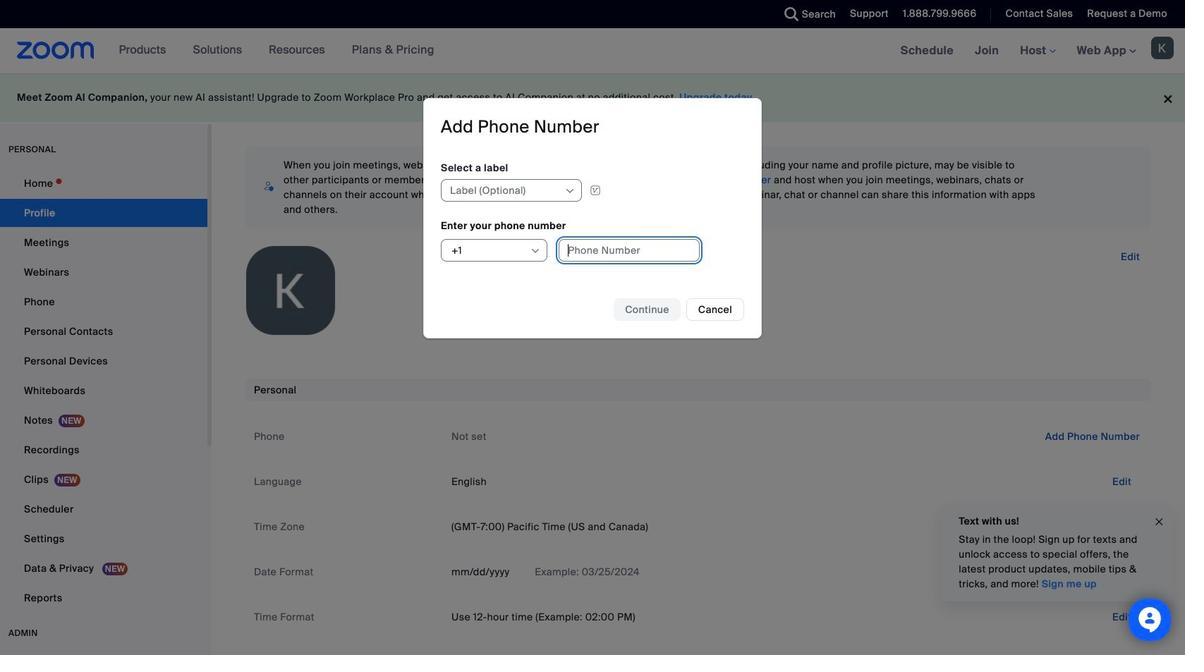 Task type: locate. For each thing, give the bounding box(es) containing it.
Select Country text field
[[450, 240, 529, 261]]

show options image
[[530, 245, 541, 256]]

Phone Number text field
[[559, 239, 700, 261]]

banner
[[0, 28, 1185, 74]]

support version for phone label image
[[585, 184, 605, 197]]

footer
[[0, 73, 1185, 122]]

heading
[[441, 116, 599, 138]]

application
[[441, 179, 719, 201]]

dialog
[[423, 98, 762, 338]]



Task type: vqa. For each thing, say whether or not it's contained in the screenshot.
product information 'navigation'
yes



Task type: describe. For each thing, give the bounding box(es) containing it.
meetings navigation
[[890, 28, 1185, 74]]

user photo image
[[246, 246, 335, 335]]

close image
[[1153, 514, 1165, 530]]

show options image
[[564, 185, 576, 197]]

personal menu menu
[[0, 169, 207, 614]]

product information navigation
[[108, 28, 445, 73]]



